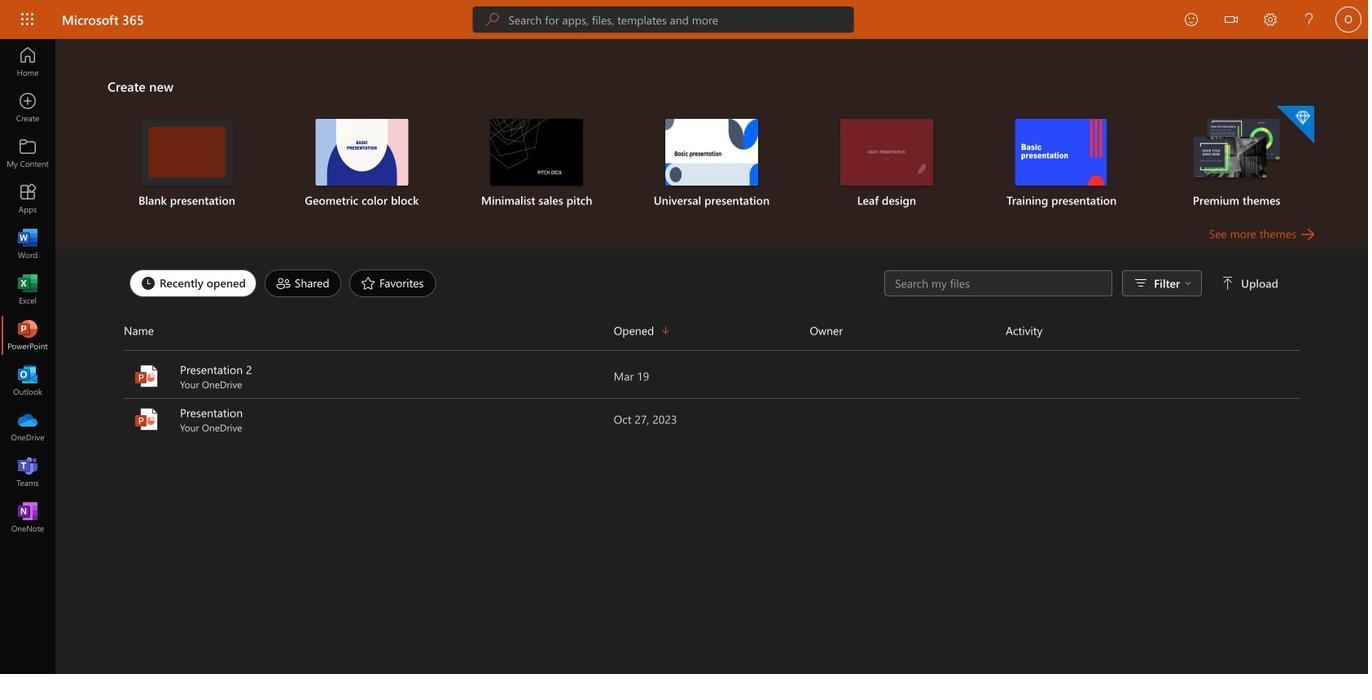 Task type: locate. For each thing, give the bounding box(es) containing it.
training presentation element
[[984, 119, 1140, 209]]

word image
[[20, 236, 36, 252]]

tab
[[125, 270, 261, 297], [261, 270, 345, 297], [345, 270, 440, 297]]

minimalist sales pitch image
[[490, 119, 583, 186]]

banner
[[0, 0, 1368, 42]]

application
[[0, 39, 1368, 674]]

list
[[108, 104, 1316, 225]]

main content
[[55, 39, 1368, 441]]

1 tab from the left
[[125, 270, 261, 297]]

teams image
[[20, 464, 36, 481]]

displaying 2 out of 11 files. status
[[885, 270, 1282, 296]]

powerpoint image inside name presentation 2 cell
[[134, 363, 160, 389]]

name presentation cell
[[124, 405, 614, 434]]

0 vertical spatial powerpoint image
[[20, 327, 36, 344]]

premium themes image
[[1190, 119, 1283, 184]]

tab list
[[125, 266, 885, 301]]

activity, column 4 of 4 column header
[[1006, 318, 1300, 344]]

outlook image
[[20, 373, 36, 389]]

powerpoint image
[[134, 406, 160, 433]]

premium templates diamond image
[[1277, 106, 1315, 143]]

powerpoint image up "outlook" "icon"
[[20, 327, 36, 344]]

Search box. Suggestions appear as you type. search field
[[509, 7, 854, 33]]

row
[[124, 318, 1300, 351]]

premium themes element
[[1159, 106, 1315, 209]]

None search field
[[473, 7, 854, 33]]

1 horizontal spatial powerpoint image
[[134, 363, 160, 389]]

create image
[[20, 99, 36, 116]]

Search my files text field
[[894, 275, 1104, 292]]

name presentation 2 cell
[[124, 362, 614, 391]]

1 vertical spatial powerpoint image
[[134, 363, 160, 389]]

powerpoint image
[[20, 327, 36, 344], [134, 363, 160, 389]]

onenote image
[[20, 510, 36, 526]]

powerpoint image up powerpoint image
[[134, 363, 160, 389]]

navigation
[[0, 39, 55, 541]]

geometric color block element
[[284, 119, 440, 209]]

recently opened element
[[130, 270, 257, 297]]

training presentation image
[[1015, 119, 1108, 186]]

geometric color block image
[[315, 119, 408, 186]]

shared element
[[265, 270, 341, 297]]



Task type: vqa. For each thing, say whether or not it's contained in the screenshot.
Minimalist sales pitch ELEMENT
yes



Task type: describe. For each thing, give the bounding box(es) containing it.
blank presentation element
[[109, 119, 265, 209]]

leaf design image
[[840, 119, 933, 186]]

universal presentation element
[[634, 119, 790, 209]]

excel image
[[20, 282, 36, 298]]

0 horizontal spatial powerpoint image
[[20, 327, 36, 344]]

leaf design element
[[809, 119, 965, 209]]

apps image
[[20, 191, 36, 207]]

universal presentation image
[[665, 119, 758, 186]]

my content image
[[20, 145, 36, 161]]

home image
[[20, 54, 36, 70]]

onedrive image
[[20, 419, 36, 435]]

3 tab from the left
[[345, 270, 440, 297]]

favorites element
[[349, 270, 436, 297]]

minimalist sales pitch element
[[459, 119, 615, 209]]

2 tab from the left
[[261, 270, 345, 297]]



